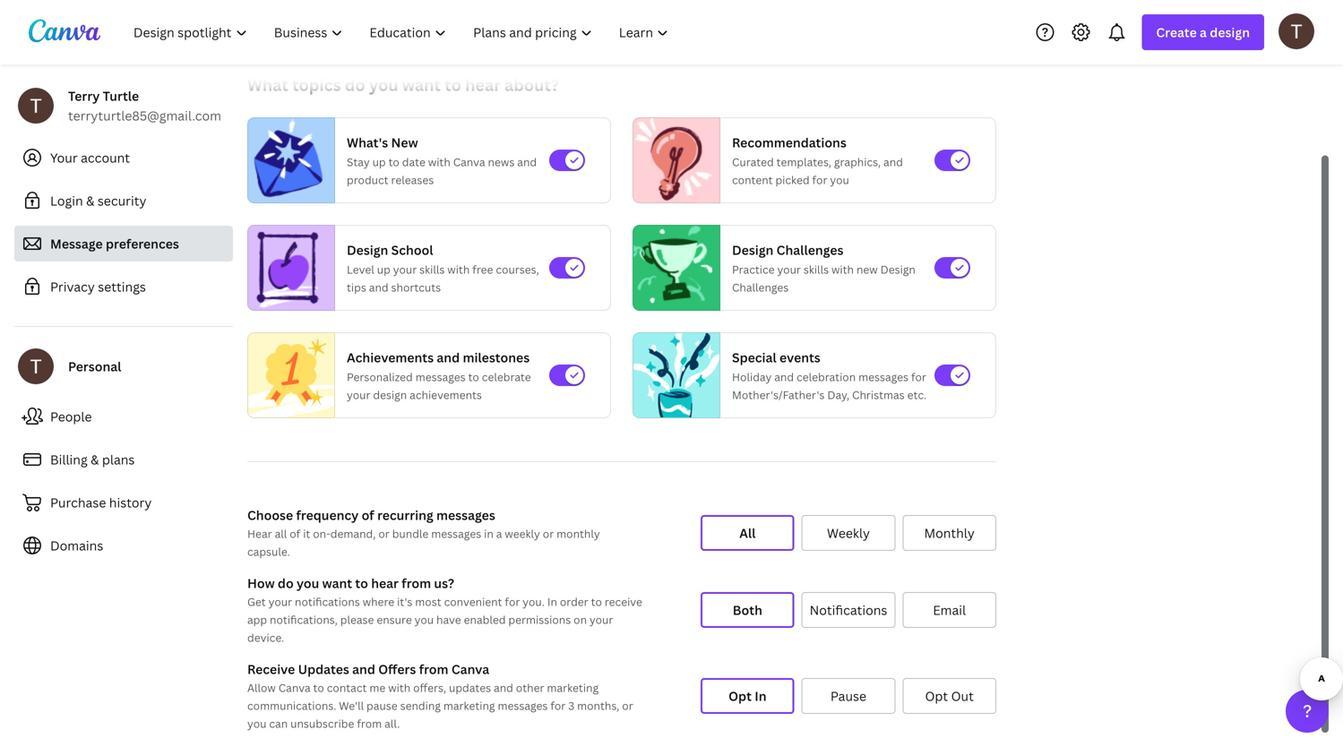Task type: describe. For each thing, give the bounding box(es) containing it.
please
[[340, 613, 374, 627]]

bundle
[[392, 527, 429, 541]]

updates
[[298, 661, 349, 678]]

0 vertical spatial do
[[345, 74, 365, 96]]

you inside receive updates and offers from canva allow canva to contact me with offers, updates and other marketing communications. we'll pause sending marketing messages for 3 months, or you can unsubscribe from all.
[[247, 717, 267, 731]]

you.
[[523, 595, 545, 610]]

have
[[437, 613, 461, 627]]

on-
[[313, 527, 331, 541]]

offers,
[[413, 681, 446, 696]]

milestones
[[463, 349, 530, 366]]

or inside receive updates and offers from canva allow canva to contact me with offers, updates and other marketing communications. we'll pause sending marketing messages for 3 months, or you can unsubscribe from all.
[[622, 699, 633, 714]]

0 vertical spatial hear
[[465, 74, 501, 96]]

picked
[[776, 173, 810, 187]]

graphics,
[[834, 155, 881, 169]]

pause
[[831, 688, 867, 705]]

1 vertical spatial from
[[419, 661, 449, 678]]

preferences
[[106, 235, 179, 252]]

date
[[402, 155, 426, 169]]

you down most at the left bottom
[[415, 613, 434, 627]]

achievements
[[410, 388, 482, 402]]

you inside recommendations curated templates, graphics, and content picked for you
[[830, 173, 850, 187]]

Pause button
[[802, 679, 896, 714]]

new
[[391, 134, 418, 151]]

personalized
[[347, 370, 413, 385]]

0 vertical spatial want
[[402, 74, 441, 96]]

topic image for design challenges
[[634, 225, 713, 311]]

2 horizontal spatial design
[[881, 262, 916, 277]]

about?
[[505, 74, 559, 96]]

security
[[98, 192, 146, 209]]

up for design
[[377, 262, 391, 277]]

messages up in
[[437, 507, 496, 524]]

Email button
[[903, 593, 997, 628]]

your account link
[[14, 140, 233, 176]]

terry turtle terryturtle85@gmail.com
[[68, 87, 221, 124]]

1 vertical spatial canva
[[452, 661, 490, 678]]

login & security link
[[14, 183, 233, 219]]

terryturtle85@gmail.com
[[68, 107, 221, 124]]

create
[[1157, 24, 1197, 41]]

in inside button
[[755, 688, 767, 705]]

account
[[81, 149, 130, 166]]

0 vertical spatial marketing
[[547, 681, 599, 696]]

Opt In button
[[701, 679, 795, 714]]

Both button
[[701, 593, 795, 628]]

what topics do you want to hear about?
[[247, 74, 559, 96]]

it
[[303, 527, 310, 541]]

frequency
[[296, 507, 359, 524]]

order
[[560, 595, 589, 610]]

notifications
[[810, 602, 888, 619]]

day,
[[828, 388, 850, 402]]

opt for opt in
[[729, 688, 752, 705]]

monthly
[[925, 525, 975, 542]]

can
[[269, 717, 288, 731]]

demand,
[[331, 527, 376, 541]]

releases
[[391, 173, 434, 187]]

holiday
[[732, 370, 772, 385]]

privacy settings link
[[14, 269, 233, 305]]

purchase history
[[50, 494, 152, 511]]

your account
[[50, 149, 130, 166]]

communications.
[[247, 699, 336, 714]]

capsule.
[[247, 545, 290, 559]]

people link
[[14, 399, 233, 435]]

to inside receive updates and offers from canva allow canva to contact me with offers, updates and other marketing communications. we'll pause sending marketing messages for 3 months, or you can unsubscribe from all.
[[313, 681, 324, 696]]

sending
[[400, 699, 441, 714]]

mother's/father's
[[732, 388, 825, 402]]

contact
[[327, 681, 367, 696]]

domains link
[[14, 528, 233, 564]]

do inside "how do you want to hear from us? get your notifications where it's most convenient for you. in order to receive app notifications, please ensure you have enabled permissions on your device."
[[278, 575, 294, 592]]

a inside the choose frequency of recurring messages hear all of it on-demand, or bundle messages in a weekly or monthly capsule.
[[496, 527, 502, 541]]

billing
[[50, 451, 88, 468]]

purchase history link
[[14, 485, 233, 521]]

us?
[[434, 575, 454, 592]]

opt out
[[925, 688, 974, 705]]

hear inside "how do you want to hear from us? get your notifications where it's most convenient for you. in order to receive app notifications, please ensure you have enabled permissions on your device."
[[371, 575, 399, 592]]

design for design school
[[347, 242, 388, 259]]

Opt Out button
[[903, 679, 997, 714]]

opt in
[[729, 688, 767, 705]]

celebrate
[[482, 370, 531, 385]]

and inside design school level up your skills with free courses, tips and shortcuts
[[369, 280, 389, 295]]

what's new stay up to date with canva news and product releases
[[347, 134, 537, 187]]

skills inside design school level up your skills with free courses, tips and shortcuts
[[420, 262, 445, 277]]

me
[[370, 681, 386, 696]]

stay
[[347, 155, 370, 169]]

3
[[568, 699, 575, 714]]

how do you want to hear from us? get your notifications where it's most convenient for you. in order to receive app notifications, please ensure you have enabled permissions on your device.
[[247, 575, 643, 645]]

1 vertical spatial challenges
[[732, 280, 789, 295]]

privacy settings
[[50, 278, 146, 295]]

courses,
[[496, 262, 539, 277]]

create a design
[[1157, 24, 1250, 41]]

choose frequency of recurring messages hear all of it on-demand, or bundle messages in a weekly or monthly capsule.
[[247, 507, 600, 559]]

offers
[[378, 661, 416, 678]]

recommendations
[[732, 134, 847, 151]]

recommendations curated templates, graphics, and content picked for you
[[732, 134, 903, 187]]

where
[[363, 595, 395, 610]]

notifications
[[295, 595, 360, 610]]

for inside recommendations curated templates, graphics, and content picked for you
[[813, 173, 828, 187]]

to right order
[[591, 595, 602, 610]]

and up me
[[352, 661, 375, 678]]

create a design button
[[1142, 14, 1265, 50]]

and inside recommendations curated templates, graphics, and content picked for you
[[884, 155, 903, 169]]

design inside dropdown button
[[1210, 24, 1250, 41]]

for inside "how do you want to hear from us? get your notifications where it's most convenient for you. in order to receive app notifications, please ensure you have enabled permissions on your device."
[[505, 595, 520, 610]]

achievements
[[347, 349, 434, 366]]

canva for date
[[453, 155, 485, 169]]

allow
[[247, 681, 276, 696]]

a inside dropdown button
[[1200, 24, 1207, 41]]

both
[[733, 602, 763, 619]]

purchase
[[50, 494, 106, 511]]

and left other
[[494, 681, 513, 696]]

Monthly button
[[903, 515, 997, 551]]

people
[[50, 408, 92, 425]]

topics
[[292, 74, 341, 96]]

tips
[[347, 280, 366, 295]]

0 vertical spatial of
[[362, 507, 374, 524]]

topic image for special events
[[634, 329, 720, 423]]

for inside special events holiday and celebration messages for mother's/father's day, christmas etc.
[[912, 370, 927, 385]]

templates,
[[777, 155, 832, 169]]

you up notifications
[[297, 575, 319, 592]]

most
[[415, 595, 442, 610]]

turtle
[[103, 87, 139, 104]]

messages left in
[[431, 527, 482, 541]]



Task type: vqa. For each thing, say whether or not it's contained in the screenshot.
Resize & Magic Switch button
no



Task type: locate. For each thing, give the bounding box(es) containing it.
2 vertical spatial canva
[[279, 681, 311, 696]]

up right level
[[377, 262, 391, 277]]

design
[[1210, 24, 1250, 41], [373, 388, 407, 402]]

design right the new on the right top of page
[[881, 262, 916, 277]]

0 horizontal spatial skills
[[420, 262, 445, 277]]

free
[[473, 262, 493, 277]]

from
[[402, 575, 431, 592], [419, 661, 449, 678], [357, 717, 382, 731]]

convenient
[[444, 595, 502, 610]]

and right tips
[[369, 280, 389, 295]]

2 skills from the left
[[804, 262, 829, 277]]

your
[[50, 149, 78, 166]]

0 horizontal spatial design
[[347, 242, 388, 259]]

of left it
[[290, 527, 301, 541]]

1 horizontal spatial of
[[362, 507, 374, 524]]

1 vertical spatial do
[[278, 575, 294, 592]]

hear up "where"
[[371, 575, 399, 592]]

design down personalized at the left of page
[[373, 388, 407, 402]]

your inside achievements and milestones personalized messages to celebrate your design achievements
[[347, 388, 371, 402]]

or left bundle
[[379, 527, 390, 541]]

messages down other
[[498, 699, 548, 714]]

your
[[393, 262, 417, 277], [778, 262, 801, 277], [347, 388, 371, 402], [269, 595, 292, 610], [590, 613, 613, 627]]

messages up christmas
[[859, 370, 909, 385]]

your right get
[[269, 595, 292, 610]]

to down milestones
[[468, 370, 479, 385]]

a right in
[[496, 527, 502, 541]]

& left the plans
[[91, 451, 99, 468]]

message preferences
[[50, 235, 179, 252]]

curated
[[732, 155, 774, 169]]

skills left the new on the right top of page
[[804, 262, 829, 277]]

and inside achievements and milestones personalized messages to celebrate your design achievements
[[437, 349, 460, 366]]

& right login
[[86, 192, 94, 209]]

topic image for design school
[[248, 225, 327, 311]]

for up etc.
[[912, 370, 927, 385]]

choose
[[247, 507, 293, 524]]

plans
[[102, 451, 135, 468]]

from up offers,
[[419, 661, 449, 678]]

canva for canva
[[279, 681, 311, 696]]

to down top level navigation element
[[445, 74, 461, 96]]

0 horizontal spatial design
[[373, 388, 407, 402]]

receive
[[247, 661, 295, 678]]

challenges down practice
[[732, 280, 789, 295]]

with inside what's new stay up to date with canva news and product releases
[[428, 155, 451, 169]]

challenges down picked
[[777, 242, 844, 259]]

top level navigation element
[[122, 14, 684, 50]]

your inside design challenges practice your skills with new design challenges
[[778, 262, 801, 277]]

1 vertical spatial hear
[[371, 575, 399, 592]]

opt inside button
[[925, 688, 949, 705]]

you
[[369, 74, 399, 96], [830, 173, 850, 187], [297, 575, 319, 592], [415, 613, 434, 627], [247, 717, 267, 731]]

to up "where"
[[355, 575, 368, 592]]

0 horizontal spatial or
[[379, 527, 390, 541]]

0 horizontal spatial opt
[[729, 688, 752, 705]]

design
[[347, 242, 388, 259], [732, 242, 774, 259], [881, 262, 916, 277]]

2 opt from the left
[[925, 688, 949, 705]]

Weekly button
[[802, 515, 896, 551]]

and inside what's new stay up to date with canva news and product releases
[[517, 155, 537, 169]]

0 vertical spatial a
[[1200, 24, 1207, 41]]

opt inside button
[[729, 688, 752, 705]]

1 horizontal spatial opt
[[925, 688, 949, 705]]

and right graphics,
[[884, 155, 903, 169]]

and
[[517, 155, 537, 169], [884, 155, 903, 169], [369, 280, 389, 295], [437, 349, 460, 366], [775, 370, 794, 385], [352, 661, 375, 678], [494, 681, 513, 696]]

all
[[275, 527, 287, 541]]

weekly
[[505, 527, 540, 541]]

messages
[[416, 370, 466, 385], [859, 370, 909, 385], [437, 507, 496, 524], [431, 527, 482, 541], [498, 699, 548, 714]]

topic image left practice
[[634, 225, 713, 311]]

1 vertical spatial want
[[322, 575, 352, 592]]

topic image for recommendations
[[634, 117, 713, 203]]

want inside "how do you want to hear from us? get your notifications where it's most convenient for you. in order to receive app notifications, please ensure you have enabled permissions on your device."
[[322, 575, 352, 592]]

hear
[[465, 74, 501, 96], [371, 575, 399, 592]]

get
[[247, 595, 266, 610]]

do right how
[[278, 575, 294, 592]]

2 horizontal spatial or
[[622, 699, 633, 714]]

1 horizontal spatial design
[[732, 242, 774, 259]]

1 horizontal spatial do
[[345, 74, 365, 96]]

your right on
[[590, 613, 613, 627]]

on
[[574, 613, 587, 627]]

0 horizontal spatial want
[[322, 575, 352, 592]]

with inside design challenges practice your skills with new design challenges
[[832, 262, 854, 277]]

0 vertical spatial challenges
[[777, 242, 844, 259]]

canva
[[453, 155, 485, 169], [452, 661, 490, 678], [279, 681, 311, 696]]

opt for opt out
[[925, 688, 949, 705]]

canva up communications.
[[279, 681, 311, 696]]

and up mother's/father's
[[775, 370, 794, 385]]

billing & plans link
[[14, 442, 233, 478]]

1 horizontal spatial or
[[543, 527, 554, 541]]

in
[[548, 595, 557, 610], [755, 688, 767, 705]]

want down top level navigation element
[[402, 74, 441, 96]]

all
[[740, 525, 756, 542]]

topic image left personalized at the left of page
[[248, 329, 334, 423]]

or right months,
[[622, 699, 633, 714]]

1 horizontal spatial a
[[1200, 24, 1207, 41]]

with inside receive updates and offers from canva allow canva to contact me with offers, updates and other marketing communications. we'll pause sending marketing messages for 3 months, or you can unsubscribe from all.
[[388, 681, 411, 696]]

1 vertical spatial of
[[290, 527, 301, 541]]

login & security
[[50, 192, 146, 209]]

months,
[[577, 699, 620, 714]]

app
[[247, 613, 267, 627]]

for left you.
[[505, 595, 520, 610]]

do right topics
[[345, 74, 365, 96]]

2 vertical spatial from
[[357, 717, 382, 731]]

messages inside achievements and milestones personalized messages to celebrate your design achievements
[[416, 370, 466, 385]]

design right create in the right of the page
[[1210, 24, 1250, 41]]

canva left the news at the top of the page
[[453, 155, 485, 169]]

news
[[488, 155, 515, 169]]

and right the news at the top of the page
[[517, 155, 537, 169]]

topic image left 'holiday'
[[634, 329, 720, 423]]

1 vertical spatial marketing
[[444, 699, 495, 714]]

special events holiday and celebration messages for mother's/father's day, christmas etc.
[[732, 349, 927, 402]]

email
[[933, 602, 966, 619]]

1 vertical spatial a
[[496, 527, 502, 541]]

content
[[732, 173, 773, 187]]

of up demand,
[[362, 507, 374, 524]]

topic image for achievements and milestones
[[248, 329, 334, 423]]

messages inside special events holiday and celebration messages for mother's/father's day, christmas etc.
[[859, 370, 909, 385]]

message
[[50, 235, 103, 252]]

receive
[[605, 595, 643, 610]]

domains
[[50, 537, 103, 554]]

what
[[247, 74, 288, 96]]

what's
[[347, 134, 388, 151]]

0 vertical spatial from
[[402, 575, 431, 592]]

messages inside receive updates and offers from canva allow canva to contact me with offers, updates and other marketing communications. we'll pause sending marketing messages for 3 months, or you can unsubscribe from all.
[[498, 699, 548, 714]]

receive updates and offers from canva allow canva to contact me with offers, updates and other marketing communications. we'll pause sending marketing messages for 3 months, or you can unsubscribe from all.
[[247, 661, 633, 731]]

your right practice
[[778, 262, 801, 277]]

pause
[[367, 699, 398, 714]]

for inside receive updates and offers from canva allow canva to contact me with offers, updates and other marketing communications. we'll pause sending marketing messages for 3 months, or you can unsubscribe from all.
[[551, 699, 566, 714]]

opt down both
[[729, 688, 752, 705]]

a
[[1200, 24, 1207, 41], [496, 527, 502, 541]]

do
[[345, 74, 365, 96], [278, 575, 294, 592]]

or right the "weekly"
[[543, 527, 554, 541]]

from up it's on the bottom left of the page
[[402, 575, 431, 592]]

with down offers
[[388, 681, 411, 696]]

skills
[[420, 262, 445, 277], [804, 262, 829, 277]]

design up level
[[347, 242, 388, 259]]

0 vertical spatial canva
[[453, 155, 485, 169]]

1 horizontal spatial marketing
[[547, 681, 599, 696]]

level
[[347, 262, 375, 277]]

from inside "how do you want to hear from us? get your notifications where it's most convenient for you. in order to receive app notifications, please ensure you have enabled permissions on your device."
[[402, 575, 431, 592]]

christmas
[[852, 388, 905, 402]]

topic image left curated
[[634, 117, 713, 203]]

topic image left stay
[[248, 117, 327, 203]]

or
[[379, 527, 390, 541], [543, 527, 554, 541], [622, 699, 633, 714]]

hear
[[247, 527, 272, 541]]

0 vertical spatial design
[[1210, 24, 1250, 41]]

your inside design school level up your skills with free courses, tips and shortcuts
[[393, 262, 417, 277]]

login
[[50, 192, 83, 209]]

topic image left tips
[[248, 225, 327, 311]]

recurring
[[377, 507, 434, 524]]

you down graphics,
[[830, 173, 850, 187]]

hear left about?
[[465, 74, 501, 96]]

1 horizontal spatial in
[[755, 688, 767, 705]]

practice
[[732, 262, 775, 277]]

design inside design school level up your skills with free courses, tips and shortcuts
[[347, 242, 388, 259]]

to
[[445, 74, 461, 96], [389, 155, 400, 169], [468, 370, 479, 385], [355, 575, 368, 592], [591, 595, 602, 610], [313, 681, 324, 696]]

message preferences link
[[14, 226, 233, 262]]

1 vertical spatial up
[[377, 262, 391, 277]]

design challenges practice your skills with new design challenges
[[732, 242, 916, 295]]

design for design challenges
[[732, 242, 774, 259]]

special
[[732, 349, 777, 366]]

marketing
[[547, 681, 599, 696], [444, 699, 495, 714]]

to inside what's new stay up to date with canva news and product releases
[[389, 155, 400, 169]]

canva up updates
[[452, 661, 490, 678]]

design inside achievements and milestones personalized messages to celebrate your design achievements
[[373, 388, 407, 402]]

with left free
[[448, 262, 470, 277]]

topic image for what's new
[[248, 117, 327, 203]]

in inside "how do you want to hear from us? get your notifications where it's most convenient for you. in order to receive app notifications, please ensure you have enabled permissions on your device."
[[548, 595, 557, 610]]

to down updates
[[313, 681, 324, 696]]

0 horizontal spatial a
[[496, 527, 502, 541]]

0 horizontal spatial of
[[290, 527, 301, 541]]

in down 'both' button
[[755, 688, 767, 705]]

design up practice
[[732, 242, 774, 259]]

up inside what's new stay up to date with canva news and product releases
[[373, 155, 386, 169]]

enabled
[[464, 613, 506, 627]]

1 vertical spatial in
[[755, 688, 767, 705]]

with inside design school level up your skills with free courses, tips and shortcuts
[[448, 262, 470, 277]]

how
[[247, 575, 275, 592]]

marketing up 3
[[547, 681, 599, 696]]

personal
[[68, 358, 121, 375]]

All button
[[701, 515, 795, 551]]

0 horizontal spatial hear
[[371, 575, 399, 592]]

to inside achievements and milestones personalized messages to celebrate your design achievements
[[468, 370, 479, 385]]

shortcuts
[[391, 280, 441, 295]]

terry turtle image
[[1279, 13, 1315, 49]]

skills up shortcuts
[[420, 262, 445, 277]]

to left date
[[389, 155, 400, 169]]

you left "can"
[[247, 717, 267, 731]]

school
[[391, 242, 433, 259]]

opt left out
[[925, 688, 949, 705]]

celebration
[[797, 370, 856, 385]]

you down top level navigation element
[[369, 74, 399, 96]]

in
[[484, 527, 494, 541]]

1 vertical spatial &
[[91, 451, 99, 468]]

with right date
[[428, 155, 451, 169]]

1 horizontal spatial design
[[1210, 24, 1250, 41]]

0 horizontal spatial marketing
[[444, 699, 495, 714]]

canva inside what's new stay up to date with canva news and product releases
[[453, 155, 485, 169]]

1 horizontal spatial want
[[402, 74, 441, 96]]

0 vertical spatial in
[[548, 595, 557, 610]]

product
[[347, 173, 389, 187]]

1 horizontal spatial hear
[[465, 74, 501, 96]]

want up notifications
[[322, 575, 352, 592]]

up right stay
[[373, 155, 386, 169]]

with left the new on the right top of page
[[832, 262, 854, 277]]

privacy
[[50, 278, 95, 295]]

achievements and milestones personalized messages to celebrate your design achievements
[[347, 349, 531, 402]]

and inside special events holiday and celebration messages for mother's/father's day, christmas etc.
[[775, 370, 794, 385]]

messages up the achievements
[[416, 370, 466, 385]]

1 horizontal spatial skills
[[804, 262, 829, 277]]

1 opt from the left
[[729, 688, 752, 705]]

0 vertical spatial &
[[86, 192, 94, 209]]

topic image
[[248, 117, 327, 203], [634, 117, 713, 203], [248, 225, 327, 311], [634, 225, 713, 311], [248, 329, 334, 423], [634, 329, 720, 423]]

and up the achievements
[[437, 349, 460, 366]]

0 horizontal spatial in
[[548, 595, 557, 610]]

for left 3
[[551, 699, 566, 714]]

a right create in the right of the page
[[1200, 24, 1207, 41]]

your down the school
[[393, 262, 417, 277]]

marketing down updates
[[444, 699, 495, 714]]

1 skills from the left
[[420, 262, 445, 277]]

Notifications button
[[802, 593, 896, 628]]

0 vertical spatial up
[[373, 155, 386, 169]]

& for login
[[86, 192, 94, 209]]

in right you.
[[548, 595, 557, 610]]

weekly
[[827, 525, 870, 542]]

1 vertical spatial design
[[373, 388, 407, 402]]

your down personalized at the left of page
[[347, 388, 371, 402]]

up inside design school level up your skills with free courses, tips and shortcuts
[[377, 262, 391, 277]]

& for billing
[[91, 451, 99, 468]]

terry
[[68, 87, 100, 104]]

0 horizontal spatial do
[[278, 575, 294, 592]]

from down the pause in the bottom of the page
[[357, 717, 382, 731]]

design school level up your skills with free courses, tips and shortcuts
[[347, 242, 539, 295]]

up for what's
[[373, 155, 386, 169]]

skills inside design challenges practice your skills with new design challenges
[[804, 262, 829, 277]]

for down templates, on the right top of the page
[[813, 173, 828, 187]]



